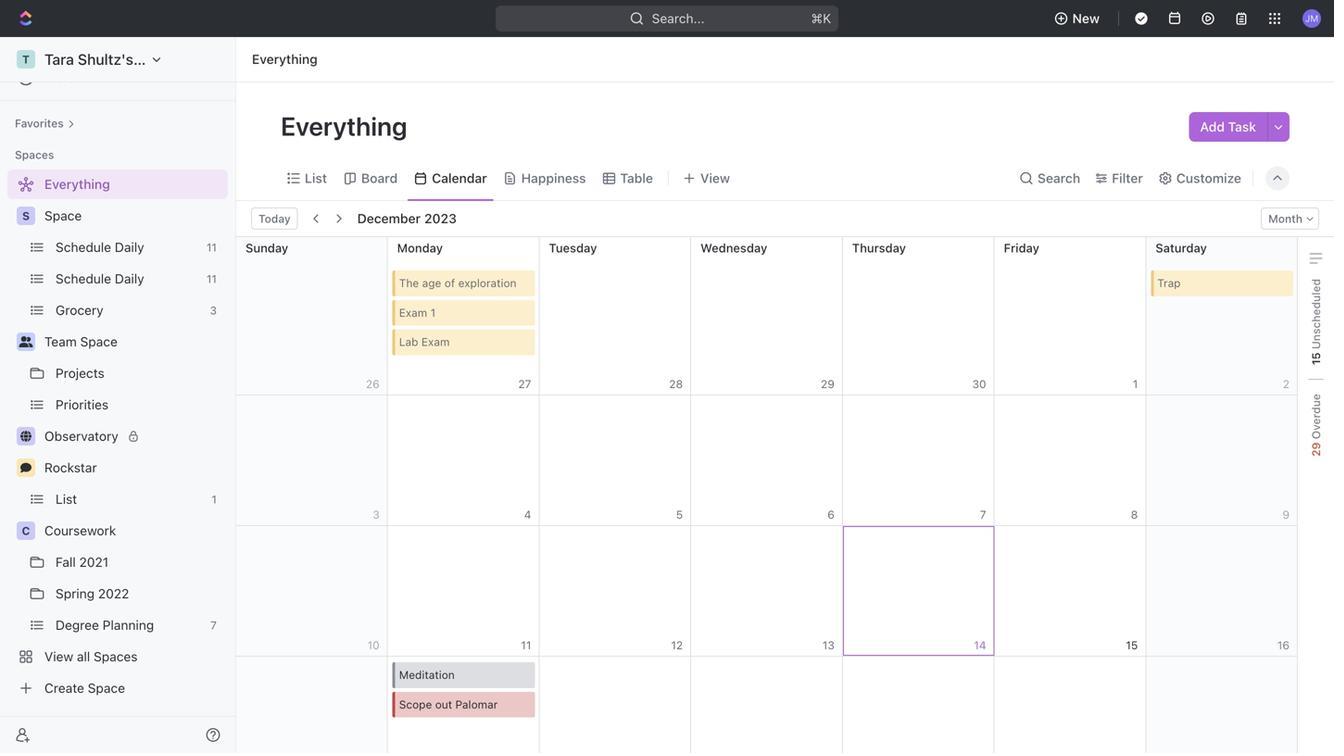 Task type: vqa. For each thing, say whether or not it's contained in the screenshot.


Task type: locate. For each thing, give the bounding box(es) containing it.
planning
[[103, 618, 154, 633]]

0 vertical spatial 15
[[1310, 353, 1323, 365]]

row
[[236, 237, 1298, 396], [236, 396, 1298, 526], [236, 526, 1298, 657], [236, 657, 1298, 753]]

0 vertical spatial daily
[[115, 240, 144, 255]]

exam down the
[[399, 306, 427, 319]]

view for view
[[700, 170, 730, 186]]

list
[[305, 170, 327, 186], [56, 492, 77, 507]]

1 horizontal spatial view
[[700, 170, 730, 186]]

add
[[1200, 119, 1225, 134]]

search
[[1038, 170, 1081, 186]]

0 vertical spatial schedule daily
[[56, 240, 144, 255]]

1 vertical spatial schedule
[[56, 271, 111, 286]]

shultz's
[[78, 51, 133, 68]]

1 vertical spatial list link
[[56, 485, 204, 514]]

more
[[44, 70, 75, 85]]

3
[[210, 304, 217, 317], [373, 508, 380, 521]]

list link
[[301, 165, 327, 191], [56, 485, 204, 514]]

everything inside tree
[[44, 177, 110, 192]]

0 vertical spatial exam
[[399, 306, 427, 319]]

1 schedule daily from the top
[[56, 240, 144, 255]]

fall 2021
[[56, 555, 109, 570]]

today button
[[251, 208, 298, 230]]

of
[[445, 277, 455, 290]]

exam
[[399, 306, 427, 319], [422, 336, 450, 348]]

exam right lab
[[422, 336, 450, 348]]

daily down the space link
[[115, 240, 144, 255]]

7
[[980, 508, 986, 521], [210, 619, 217, 632]]

0 vertical spatial 7
[[980, 508, 986, 521]]

1 horizontal spatial everything link
[[247, 48, 322, 70]]

exam 1
[[399, 306, 436, 319]]

tree
[[7, 170, 228, 703]]

1 vertical spatial 11
[[207, 272, 217, 285]]

view inside view button
[[700, 170, 730, 186]]

0 vertical spatial spaces
[[15, 148, 54, 161]]

0 vertical spatial 3
[[210, 304, 217, 317]]

search...
[[652, 11, 705, 26]]

2 schedule daily link from the top
[[56, 264, 199, 294]]

0 horizontal spatial everything link
[[7, 170, 224, 199]]

schedule down the space link
[[56, 240, 111, 255]]

schedule daily link
[[56, 233, 199, 262], [56, 264, 199, 294]]

row containing 10
[[236, 526, 1298, 657]]

user group image
[[19, 336, 33, 347]]

view
[[700, 170, 730, 186], [44, 649, 73, 664]]

grid
[[235, 237, 1298, 753]]

0 vertical spatial 11
[[207, 241, 217, 254]]

0 horizontal spatial 1
[[212, 493, 217, 506]]

jm
[[1305, 13, 1319, 23]]

1 schedule daily link from the top
[[56, 233, 199, 262]]

calendar
[[432, 170, 487, 186]]

1 vertical spatial daily
[[115, 271, 144, 286]]

thursday
[[852, 241, 906, 255]]

2 row from the top
[[236, 396, 1298, 526]]

2 vertical spatial 1
[[212, 493, 217, 506]]

customize
[[1177, 170, 1242, 186]]

0 vertical spatial list
[[305, 170, 327, 186]]

projects
[[56, 366, 105, 381]]

9
[[1283, 508, 1290, 521]]

coursework link
[[44, 516, 224, 546]]

0 vertical spatial view
[[700, 170, 730, 186]]

2 vertical spatial space
[[88, 681, 125, 696]]

spaces up create space 'link'
[[94, 649, 138, 664]]

0 horizontal spatial 7
[[210, 619, 217, 632]]

0 horizontal spatial 3
[[210, 304, 217, 317]]

space inside 'link'
[[88, 681, 125, 696]]

create space
[[44, 681, 125, 696]]

schedule daily link down the space link
[[56, 233, 199, 262]]

1 horizontal spatial list
[[305, 170, 327, 186]]

space right s
[[44, 208, 82, 223]]

space down view all spaces link
[[88, 681, 125, 696]]

2 horizontal spatial 1
[[1133, 378, 1138, 391]]

t
[[22, 53, 30, 66]]

schedule daily link up the grocery link
[[56, 264, 199, 294]]

1 vertical spatial 7
[[210, 619, 217, 632]]

2 schedule daily from the top
[[56, 271, 144, 286]]

1 vertical spatial schedule daily
[[56, 271, 144, 286]]

schedule daily down the space link
[[56, 240, 144, 255]]

rockstar
[[44, 460, 97, 475]]

table link
[[617, 165, 653, 191]]

sidebar navigation
[[0, 37, 240, 753]]

1 row from the top
[[236, 237, 1298, 396]]

1 vertical spatial spaces
[[94, 649, 138, 664]]

0 vertical spatial schedule
[[56, 240, 111, 255]]

projects link
[[56, 359, 224, 388]]

0 vertical spatial 29
[[821, 378, 835, 391]]

0 vertical spatial list link
[[301, 165, 327, 191]]

comment image
[[20, 462, 32, 474]]

view all spaces link
[[7, 642, 224, 672]]

0 vertical spatial everything
[[252, 51, 318, 67]]

daily up the grocery link
[[115, 271, 144, 286]]

scope out palomar
[[399, 698, 498, 711]]

meditation
[[399, 669, 455, 682]]

1 vertical spatial everything
[[281, 111, 413, 141]]

list inside tree
[[56, 492, 77, 507]]

scope
[[399, 698, 432, 711]]

29
[[821, 378, 835, 391], [1310, 442, 1323, 457]]

today
[[259, 212, 291, 225]]

4 row from the top
[[236, 657, 1298, 753]]

0 vertical spatial schedule daily link
[[56, 233, 199, 262]]

spaces down the favorites
[[15, 148, 54, 161]]

team space
[[44, 334, 118, 349]]

0 horizontal spatial spaces
[[15, 148, 54, 161]]

1 daily from the top
[[115, 240, 144, 255]]

everything
[[252, 51, 318, 67], [281, 111, 413, 141], [44, 177, 110, 192]]

board link
[[358, 165, 398, 191]]

table
[[620, 170, 653, 186]]

create space link
[[7, 674, 224, 703]]

grocery
[[56, 303, 103, 318]]

0 horizontal spatial 15
[[1126, 639, 1138, 652]]

fall
[[56, 555, 76, 570]]

coursework, , element
[[17, 522, 35, 540]]

1 vertical spatial 3
[[373, 508, 380, 521]]

schedule daily
[[56, 240, 144, 255], [56, 271, 144, 286]]

0 horizontal spatial list
[[56, 492, 77, 507]]

search button
[[1014, 165, 1086, 191]]

0 vertical spatial 1
[[430, 306, 436, 319]]

1 horizontal spatial 15
[[1310, 353, 1323, 365]]

1 vertical spatial space
[[80, 334, 118, 349]]

space
[[44, 208, 82, 223], [80, 334, 118, 349], [88, 681, 125, 696]]

exploration
[[458, 277, 517, 290]]

schedule up the grocery
[[56, 271, 111, 286]]

tree containing everything
[[7, 170, 228, 703]]

list left board link
[[305, 170, 327, 186]]

list link left board link
[[301, 165, 327, 191]]

list link down rockstar link
[[56, 485, 204, 514]]

0 horizontal spatial view
[[44, 649, 73, 664]]

3 row from the top
[[236, 526, 1298, 657]]

1 vertical spatial view
[[44, 649, 73, 664]]

2021
[[79, 555, 109, 570]]

add task
[[1200, 119, 1256, 134]]

space up projects
[[80, 334, 118, 349]]

list down rockstar
[[56, 492, 77, 507]]

1
[[430, 306, 436, 319], [1133, 378, 1138, 391], [212, 493, 217, 506]]

space for team
[[80, 334, 118, 349]]

schedule daily up the grocery
[[56, 271, 144, 286]]

0 vertical spatial everything link
[[247, 48, 322, 70]]

2 vertical spatial everything
[[44, 177, 110, 192]]

december
[[357, 211, 421, 226]]

1 horizontal spatial 3
[[373, 508, 380, 521]]

spring
[[56, 586, 95, 601]]

1 horizontal spatial 1
[[430, 306, 436, 319]]

daily
[[115, 240, 144, 255], [115, 271, 144, 286]]

1 vertical spatial list
[[56, 492, 77, 507]]

globe image
[[20, 431, 32, 442]]

1 vertical spatial schedule daily link
[[56, 264, 199, 294]]

1 vertical spatial 15
[[1126, 639, 1138, 652]]

view left all
[[44, 649, 73, 664]]

workspace
[[137, 51, 214, 68]]

team space link
[[44, 327, 224, 357]]

spaces
[[15, 148, 54, 161], [94, 649, 138, 664]]

list for 'list' link to the left
[[56, 492, 77, 507]]

coursework
[[44, 523, 116, 538]]

view inside view all spaces link
[[44, 649, 73, 664]]

1 vertical spatial everything link
[[7, 170, 224, 199]]

view up wednesday
[[700, 170, 730, 186]]

1 schedule from the top
[[56, 240, 111, 255]]

tara
[[44, 51, 74, 68]]

11
[[207, 241, 217, 254], [207, 272, 217, 285], [521, 639, 531, 652]]

28
[[669, 378, 683, 391]]

1 horizontal spatial 29
[[1310, 442, 1323, 457]]

2 vertical spatial 11
[[521, 639, 531, 652]]

space, , element
[[17, 207, 35, 225]]

schedule
[[56, 240, 111, 255], [56, 271, 111, 286]]

1 vertical spatial 1
[[1133, 378, 1138, 391]]



Task type: describe. For each thing, give the bounding box(es) containing it.
tree inside sidebar navigation
[[7, 170, 228, 703]]

tara shultz's workspace, , element
[[17, 50, 35, 69]]

grid containing sunday
[[235, 237, 1298, 753]]

filter button
[[1090, 165, 1149, 191]]

space link
[[44, 201, 224, 231]]

0 horizontal spatial list link
[[56, 485, 204, 514]]

row containing meditation
[[236, 657, 1298, 753]]

degree
[[56, 618, 99, 633]]

monday
[[397, 241, 443, 255]]

rockstar link
[[44, 453, 224, 483]]

1 horizontal spatial spaces
[[94, 649, 138, 664]]

s
[[22, 209, 30, 222]]

1 vertical spatial 29
[[1310, 442, 1323, 457]]

jm button
[[1297, 4, 1327, 33]]

december 2023
[[357, 211, 457, 226]]

observatory link
[[44, 422, 224, 451]]

2022
[[98, 586, 129, 601]]

3 inside tree
[[210, 304, 217, 317]]

calendar link
[[428, 165, 487, 191]]

15 inside row
[[1126, 639, 1138, 652]]

grocery link
[[56, 296, 202, 325]]

saturday
[[1156, 241, 1207, 255]]

schedule daily for second schedule daily link
[[56, 271, 144, 286]]

all
[[77, 649, 90, 664]]

2 schedule from the top
[[56, 271, 111, 286]]

trap
[[1158, 277, 1181, 290]]

everything for rightmost everything link
[[252, 51, 318, 67]]

filter
[[1112, 170, 1143, 186]]

c
[[22, 524, 30, 537]]

palomar
[[455, 698, 498, 711]]

16
[[1278, 639, 1290, 652]]

10
[[367, 639, 380, 652]]

spring 2022 link
[[56, 579, 224, 609]]

8
[[1131, 508, 1138, 521]]

wednesday
[[701, 241, 767, 255]]

1 horizontal spatial 7
[[980, 508, 986, 521]]

new button
[[1047, 4, 1111, 33]]

12
[[671, 639, 683, 652]]

0 horizontal spatial 29
[[821, 378, 835, 391]]

schedule daily for first schedule daily link from the top
[[56, 240, 144, 255]]

list for 'list' link to the right
[[305, 170, 327, 186]]

priorities link
[[56, 390, 224, 420]]

happiness
[[521, 170, 586, 186]]

view all spaces
[[44, 649, 138, 664]]

7 inside sidebar navigation
[[210, 619, 217, 632]]

the age of exploration
[[399, 277, 517, 290]]

14
[[974, 639, 986, 652]]

favorites
[[15, 117, 64, 130]]

the
[[399, 277, 419, 290]]

view for view all spaces
[[44, 649, 73, 664]]

row containing 3
[[236, 396, 1298, 526]]

6
[[828, 508, 835, 521]]

view button
[[676, 165, 737, 191]]

overdue
[[1310, 394, 1323, 442]]

favorites button
[[7, 112, 82, 134]]

observatory
[[44, 429, 118, 444]]

degree planning link
[[56, 611, 203, 640]]

4
[[524, 508, 531, 521]]

add task button
[[1189, 112, 1268, 142]]

lab
[[399, 336, 418, 348]]

month button
[[1261, 208, 1320, 230]]

view button
[[676, 157, 737, 200]]

tara shultz's workspace
[[44, 51, 214, 68]]

month
[[1269, 212, 1303, 225]]

priorities
[[56, 397, 109, 412]]

27
[[518, 378, 531, 391]]

degree planning
[[56, 618, 154, 633]]

0 vertical spatial space
[[44, 208, 82, 223]]

26
[[366, 378, 380, 391]]

lab exam
[[399, 336, 450, 348]]

row containing the age of exploration
[[236, 237, 1298, 396]]

5
[[676, 508, 683, 521]]

customize button
[[1153, 165, 1247, 191]]

2023
[[424, 211, 457, 226]]

30
[[972, 378, 986, 391]]

out
[[435, 698, 452, 711]]

team
[[44, 334, 77, 349]]

13
[[823, 639, 835, 652]]

everything for everything link to the bottom
[[44, 177, 110, 192]]

1 horizontal spatial list link
[[301, 165, 327, 191]]

age
[[422, 277, 441, 290]]

1 vertical spatial exam
[[422, 336, 450, 348]]

friday
[[1004, 241, 1040, 255]]

2
[[1283, 378, 1290, 391]]

1 inside tree
[[212, 493, 217, 506]]

tuesday
[[549, 241, 597, 255]]

space for create
[[88, 681, 125, 696]]

more button
[[7, 63, 228, 93]]

task
[[1228, 119, 1256, 134]]

new
[[1073, 11, 1100, 26]]

2 daily from the top
[[115, 271, 144, 286]]

board
[[361, 170, 398, 186]]

sunday
[[246, 241, 288, 255]]



